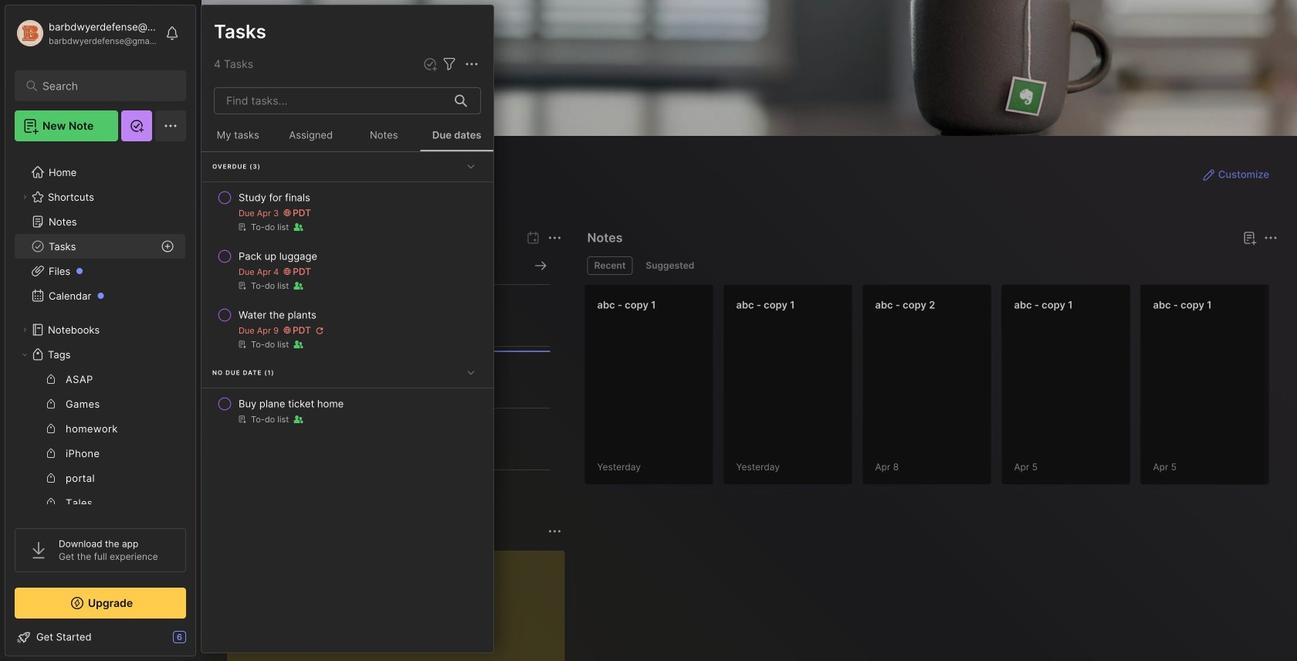 Task type: vqa. For each thing, say whether or not it's contained in the screenshot.
Expand note IMAGE
no



Task type: locate. For each thing, give the bounding box(es) containing it.
collapse overdue image
[[463, 158, 479, 174]]

expand tags image
[[20, 350, 29, 359]]

2 row from the top
[[208, 243, 487, 298]]

group inside tree
[[15, 367, 185, 589]]

group
[[15, 367, 185, 589]]

1 horizontal spatial tab
[[639, 256, 702, 275]]

None search field
[[42, 76, 166, 95]]

4 row from the top
[[208, 390, 487, 432]]

1 horizontal spatial row group
[[584, 284, 1298, 494]]

collapse noduedate image
[[463, 365, 479, 380]]

row group
[[202, 152, 494, 433], [584, 284, 1298, 494]]

row
[[208, 184, 487, 239], [208, 243, 487, 298], [208, 301, 487, 357], [208, 390, 487, 432]]

Start writing… text field
[[239, 551, 564, 661]]

More actions and view options field
[[459, 55, 481, 74]]

Filter tasks field
[[440, 55, 459, 74]]

3 row from the top
[[208, 301, 487, 357]]

tab list
[[588, 256, 1276, 275]]

2 tab from the left
[[639, 256, 702, 275]]

Account field
[[15, 18, 158, 49]]

0 horizontal spatial tab
[[588, 256, 633, 275]]

expand notebooks image
[[20, 325, 29, 334]]

tab
[[588, 256, 633, 275], [639, 256, 702, 275]]

tree
[[5, 151, 195, 648]]

buy plane ticket home 5 cell
[[239, 396, 344, 412]]

new task image
[[423, 56, 438, 72]]

tree inside main element
[[5, 151, 195, 648]]

click to collapse image
[[195, 633, 207, 651]]



Task type: describe. For each thing, give the bounding box(es) containing it.
none search field inside main element
[[42, 76, 166, 95]]

Find tasks… text field
[[217, 88, 446, 114]]

pack up luggage 2 cell
[[239, 249, 317, 264]]

1 tab from the left
[[588, 256, 633, 275]]

more actions and view options image
[[463, 55, 481, 74]]

water the plants 3 cell
[[239, 307, 317, 323]]

0 horizontal spatial row group
[[202, 152, 494, 433]]

1 row from the top
[[208, 184, 487, 239]]

filter tasks image
[[440, 55, 459, 74]]

Search text field
[[42, 79, 166, 93]]

main element
[[0, 0, 201, 661]]

Help and Learning task checklist field
[[5, 625, 195, 650]]

study for finals 1 cell
[[239, 190, 310, 205]]



